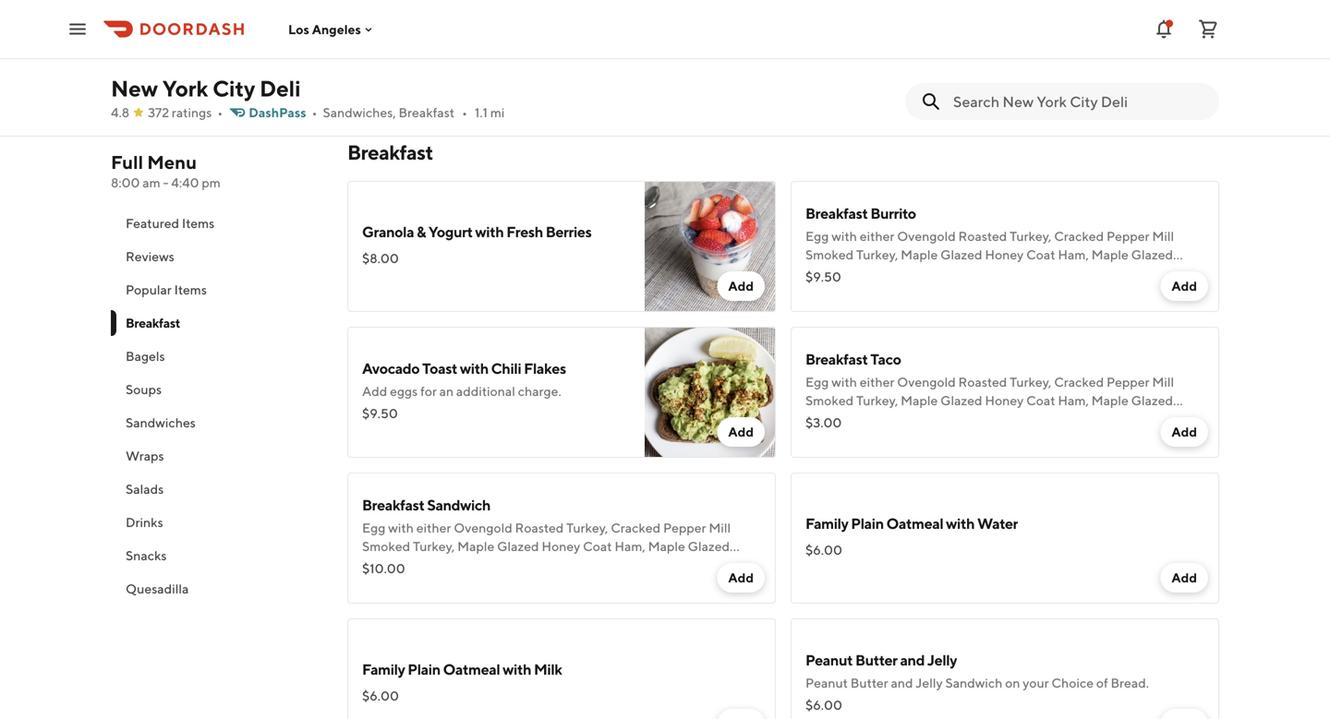 Task type: vqa. For each thing, say whether or not it's contained in the screenshot.
Open Accepting DoorDash orders until 7:35 PM
no



Task type: describe. For each thing, give the bounding box(es) containing it.
los
[[288, 21, 309, 37]]

featured items button
[[111, 207, 325, 240]]

avocado toast with chili flakes add eggs for an additional charge. $9.50
[[362, 360, 566, 421]]

8:00
[[111, 175, 140, 190]]

2 • from the left
[[312, 105, 317, 120]]

$3.00
[[806, 415, 842, 431]]

$6.00 for family plain oatmeal with water
[[806, 543, 843, 558]]

milk
[[534, 661, 562, 679]]

$8.00
[[362, 251, 399, 266]]

breakfast sandwich
[[362, 497, 491, 514]]

on
[[1006, 676, 1021, 691]]

avocado toast with chili flakes image
[[645, 327, 776, 458]]

deli
[[260, 75, 301, 102]]

notification bell image
[[1153, 18, 1176, 40]]

pepperoncini,
[[637, 18, 718, 33]]

snacks
[[126, 548, 167, 564]]

mozzarella,
[[986, 27, 1052, 43]]

$9.50 inside avocado toast with chili flakes add eggs for an additional charge. $9.50
[[362, 406, 398, 421]]

charge.
[[518, 384, 562, 399]]

lettuce,
[[362, 37, 407, 52]]

spread.
[[647, 37, 690, 52]]

372 ratings •
[[148, 105, 223, 120]]

los angeles
[[288, 21, 361, 37]]

open menu image
[[67, 18, 89, 40]]

2 peanut from the top
[[806, 676, 848, 691]]

pesto.
[[1157, 27, 1193, 43]]

1.1
[[475, 105, 488, 120]]

cap-
[[362, 18, 392, 33]]

round
[[411, 18, 446, 33]]

red
[[570, 18, 590, 33]]

toast
[[422, 360, 458, 378]]

eggs
[[390, 384, 418, 399]]

granola & yogurt with fresh berries
[[362, 223, 592, 241]]

wraps
[[126, 449, 164, 464]]

• for 372 ratings •
[[217, 105, 223, 120]]

quesadilla
[[126, 582, 189, 597]]

roasted for breakfast burrito
[[959, 229, 1008, 244]]

salads
[[126, 482, 164, 497]]

sandwiches,
[[323, 105, 396, 120]]

snacks button
[[111, 540, 325, 573]]

pepper for breakfast burrito
[[1107, 229, 1150, 244]]

oatmeal for water
[[887, 515, 944, 533]]

and inside "breakfast burrito egg with either ovengold roasted turkey, cracked pepper mill smoked turkey, maple glazed honey coat ham, maple glazed honey coat turkey, or smoked bacon with vermont cheddar cheese, black beans, avocado and pico de gallo."
[[988, 284, 1010, 299]]

new york city deli
[[111, 75, 301, 102]]

dashpass
[[249, 105, 306, 120]]

cap-off round pastrami, provolone, red onions, pepperoncini, lettuce, tomato, and homemade thousand island spread. $11.50
[[362, 18, 718, 74]]

add inside avocado toast with chili flakes add eggs for an additional charge. $9.50
[[362, 384, 388, 399]]

bacon for breakfast taco
[[989, 412, 1026, 427]]

gallo. inside the breakfast taco egg with either ovengold roasted turkey, cracked pepper mill smoked turkey, maple glazed honey coat ham, maple glazed honey coat turkey, or smoked bacon with vermont cheddar cheese and pico de gallo.
[[925, 430, 959, 445]]

wraps button
[[111, 440, 325, 473]]

beans,
[[892, 284, 931, 299]]

fresh
[[507, 223, 543, 241]]

water
[[978, 515, 1018, 533]]

or for taco
[[923, 412, 935, 427]]

bread.
[[1111, 676, 1150, 691]]

sandwich inside "peanut butter and jelly peanut butter and jelly sandwich on your choice of bread. $6.00"
[[946, 676, 1003, 691]]

mill for taco
[[1153, 375, 1175, 390]]

soups
[[126, 382, 162, 397]]

chicken,
[[849, 27, 901, 43]]

pastrami,
[[449, 18, 503, 33]]

4.8
[[111, 105, 130, 120]]

4:40
[[171, 175, 199, 190]]

tomato, inside grilled chicken, baby spinach, mozzarella, tomato, and basil pesto. $11.50
[[1055, 27, 1100, 43]]

drinks button
[[111, 506, 325, 540]]

and inside cap-off round pastrami, provolone, red onions, pepperoncini, lettuce, tomato, and homemade thousand island spread. $11.50
[[458, 37, 480, 52]]

$11.50 inside grilled chicken, baby spinach, mozzarella, tomato, and basil pesto. $11.50
[[806, 49, 844, 65]]

off
[[392, 18, 409, 33]]

cracked for breakfast burrito
[[1055, 229, 1105, 244]]

family for family plain oatmeal with milk
[[362, 661, 405, 679]]

family for family plain oatmeal with water
[[806, 515, 849, 533]]

breakfast left '1.1'
[[399, 105, 455, 120]]

cheese
[[806, 430, 851, 445]]

bacon for breakfast burrito
[[989, 266, 1026, 281]]

0 items, open order cart image
[[1198, 18, 1220, 40]]

los angeles button
[[288, 21, 376, 37]]

or for burrito
[[923, 266, 935, 281]]

pico inside the breakfast taco egg with either ovengold roasted turkey, cracked pepper mill smoked turkey, maple glazed honey coat ham, maple glazed honey coat turkey, or smoked bacon with vermont cheddar cheese and pico de gallo.
[[878, 430, 904, 445]]

cheddar for taco
[[1111, 412, 1163, 427]]

vermont for burrito
[[1057, 266, 1108, 281]]

granola
[[362, 223, 414, 241]]

menu
[[147, 152, 197, 173]]

angeles
[[312, 21, 361, 37]]

of
[[1097, 676, 1109, 691]]

reviews button
[[111, 240, 325, 274]]

1 vertical spatial jelly
[[916, 676, 943, 691]]

breakfast inside "breakfast burrito egg with either ovengold roasted turkey, cracked pepper mill smoked turkey, maple glazed honey coat ham, maple glazed honey coat turkey, or smoked bacon with vermont cheddar cheese, black beans, avocado and pico de gallo."
[[806, 205, 868, 222]]

tomato, inside cap-off round pastrami, provolone, red onions, pepperoncini, lettuce, tomato, and homemade thousand island spread. $11.50
[[410, 37, 455, 52]]

either for taco
[[860, 375, 895, 390]]

pico inside "breakfast burrito egg with either ovengold roasted turkey, cracked pepper mill smoked turkey, maple glazed honey coat ham, maple glazed honey coat turkey, or smoked bacon with vermont cheddar cheese, black beans, avocado and pico de gallo."
[[1013, 284, 1039, 299]]

items for featured items
[[182, 216, 215, 231]]

your
[[1023, 676, 1049, 691]]

vermont for taco
[[1057, 412, 1108, 427]]

flakes
[[524, 360, 566, 378]]

quesadilla button
[[111, 573, 325, 606]]

island
[[610, 37, 644, 52]]

bagels button
[[111, 340, 325, 373]]

cheddar for burrito
[[1111, 266, 1163, 281]]

featured items
[[126, 216, 215, 231]]

popular items
[[126, 282, 207, 298]]

am
[[143, 175, 161, 190]]

taco
[[871, 351, 902, 368]]

new
[[111, 75, 158, 102]]

additional
[[456, 384, 516, 399]]

reviews
[[126, 249, 175, 264]]

sandwiches, breakfast • 1.1 mi
[[323, 105, 505, 120]]

$10.00
[[362, 561, 405, 577]]

0 vertical spatial butter
[[856, 652, 898, 670]]

berries
[[546, 223, 592, 241]]

breakfast inside the breakfast taco egg with either ovengold roasted turkey, cracked pepper mill smoked turkey, maple glazed honey coat ham, maple glazed honey coat turkey, or smoked bacon with vermont cheddar cheese and pico de gallo.
[[806, 351, 868, 368]]

an
[[440, 384, 454, 399]]

family plain oatmeal with milk
[[362, 661, 562, 679]]

&
[[417, 223, 426, 241]]



Task type: locate. For each thing, give the bounding box(es) containing it.
vermont inside "breakfast burrito egg with either ovengold roasted turkey, cracked pepper mill smoked turkey, maple glazed honey coat ham, maple glazed honey coat turkey, or smoked bacon with vermont cheddar cheese, black beans, avocado and pico de gallo."
[[1057, 266, 1108, 281]]

1 horizontal spatial •
[[312, 105, 317, 120]]

or inside the breakfast taco egg with either ovengold roasted turkey, cracked pepper mill smoked turkey, maple glazed honey coat ham, maple glazed honey coat turkey, or smoked bacon with vermont cheddar cheese and pico de gallo.
[[923, 412, 935, 427]]

family
[[806, 515, 849, 533], [362, 661, 405, 679]]

ovengold down taco
[[898, 375, 956, 390]]

1 horizontal spatial sandwich
[[946, 676, 1003, 691]]

1 vertical spatial butter
[[851, 676, 889, 691]]

0 vertical spatial oatmeal
[[887, 515, 944, 533]]

1 horizontal spatial $9.50
[[806, 269, 842, 285]]

1 vertical spatial either
[[860, 375, 895, 390]]

1 vertical spatial roasted
[[959, 375, 1008, 390]]

pepper for breakfast taco
[[1107, 375, 1150, 390]]

ovengold inside the breakfast taco egg with either ovengold roasted turkey, cracked pepper mill smoked turkey, maple glazed honey coat ham, maple glazed honey coat turkey, or smoked bacon with vermont cheddar cheese and pico de gallo.
[[898, 375, 956, 390]]

0 vertical spatial de
[[1042, 284, 1057, 299]]

egg inside the breakfast taco egg with either ovengold roasted turkey, cracked pepper mill smoked turkey, maple glazed honey coat ham, maple glazed honey coat turkey, or smoked bacon with vermont cheddar cheese and pico de gallo.
[[806, 375, 829, 390]]

full
[[111, 152, 143, 173]]

mill
[[1153, 229, 1175, 244], [1153, 375, 1175, 390]]

0 horizontal spatial oatmeal
[[443, 661, 500, 679]]

1 pepper from the top
[[1107, 229, 1150, 244]]

maple
[[901, 247, 938, 262], [1092, 247, 1129, 262], [901, 393, 938, 408], [1092, 393, 1129, 408]]

avocado right 'beans,'
[[933, 284, 986, 299]]

0 vertical spatial egg
[[806, 229, 829, 244]]

spinach,
[[935, 27, 983, 43]]

egg for breakfast burrito
[[806, 229, 829, 244]]

1 either from the top
[[860, 229, 895, 244]]

yogurt
[[429, 223, 473, 241]]

either for burrito
[[860, 229, 895, 244]]

1 mill from the top
[[1153, 229, 1175, 244]]

1 or from the top
[[923, 266, 935, 281]]

baby
[[903, 27, 932, 43]]

breakfast burrito egg with either ovengold roasted turkey, cracked pepper mill smoked turkey, maple glazed honey coat ham, maple glazed honey coat turkey, or smoked bacon with vermont cheddar cheese, black beans, avocado and pico de gallo.
[[806, 205, 1175, 299]]

372
[[148, 105, 169, 120]]

ovengold for burrito
[[898, 229, 956, 244]]

grilled chicken, baby spinach, mozzarella, tomato, and basil pesto. $11.50
[[806, 27, 1193, 65]]

1 vertical spatial cracked
[[1055, 375, 1105, 390]]

onions,
[[593, 18, 635, 33]]

2 mill from the top
[[1153, 375, 1175, 390]]

0 horizontal spatial •
[[217, 105, 223, 120]]

homemade
[[483, 37, 549, 52]]

$9.50
[[806, 269, 842, 285], [362, 406, 398, 421]]

oatmeal for milk
[[443, 661, 500, 679]]

0 horizontal spatial plain
[[408, 661, 441, 679]]

1 vertical spatial ovengold
[[898, 375, 956, 390]]

1 horizontal spatial plain
[[851, 515, 884, 533]]

0 vertical spatial ovengold
[[898, 229, 956, 244]]

2 vermont from the top
[[1057, 412, 1108, 427]]

sandwiches button
[[111, 407, 325, 440]]

2 or from the top
[[923, 412, 935, 427]]

1 vermont from the top
[[1057, 266, 1108, 281]]

turkey,
[[1010, 229, 1052, 244], [857, 247, 899, 262], [879, 266, 921, 281], [1010, 375, 1052, 390], [857, 393, 899, 408], [879, 412, 921, 427]]

mill inside "breakfast burrito egg with either ovengold roasted turkey, cracked pepper mill smoked turkey, maple glazed honey coat ham, maple glazed honey coat turkey, or smoked bacon with vermont cheddar cheese, black beans, avocado and pico de gallo."
[[1153, 229, 1175, 244]]

0 vertical spatial sandwich
[[427, 497, 491, 514]]

0 vertical spatial peanut
[[806, 652, 853, 670]]

oatmeal left water at the right bottom
[[887, 515, 944, 533]]

breakfast taco egg with either ovengold roasted turkey, cracked pepper mill smoked turkey, maple glazed honey coat ham, maple glazed honey coat turkey, or smoked bacon with vermont cheddar cheese and pico de gallo.
[[806, 351, 1175, 445]]

dashpass •
[[249, 105, 317, 120]]

0 vertical spatial either
[[860, 229, 895, 244]]

1 horizontal spatial avocado
[[933, 284, 986, 299]]

ham,
[[1058, 247, 1089, 262], [1058, 393, 1089, 408]]

black
[[856, 284, 889, 299]]

cracked inside the breakfast taco egg with either ovengold roasted turkey, cracked pepper mill smoked turkey, maple glazed honey coat ham, maple glazed honey coat turkey, or smoked bacon with vermont cheddar cheese and pico de gallo.
[[1055, 375, 1105, 390]]

• right dashpass
[[312, 105, 317, 120]]

or inside "breakfast burrito egg with either ovengold roasted turkey, cracked pepper mill smoked turkey, maple glazed honey coat ham, maple glazed honey coat turkey, or smoked bacon with vermont cheddar cheese, black beans, avocado and pico de gallo."
[[923, 266, 935, 281]]

• left '1.1'
[[462, 105, 468, 120]]

• down city
[[217, 105, 223, 120]]

avocado inside "breakfast burrito egg with either ovengold roasted turkey, cracked pepper mill smoked turkey, maple glazed honey coat ham, maple glazed honey coat turkey, or smoked bacon with vermont cheddar cheese, black beans, avocado and pico de gallo."
[[933, 284, 986, 299]]

•
[[217, 105, 223, 120], [312, 105, 317, 120], [462, 105, 468, 120]]

2 horizontal spatial •
[[462, 105, 468, 120]]

0 vertical spatial avocado
[[933, 284, 986, 299]]

featured
[[126, 216, 179, 231]]

0 vertical spatial mill
[[1153, 229, 1175, 244]]

roasted inside "breakfast burrito egg with either ovengold roasted turkey, cracked pepper mill smoked turkey, maple glazed honey coat ham, maple glazed honey coat turkey, or smoked bacon with vermont cheddar cheese, black beans, avocado and pico de gallo."
[[959, 229, 1008, 244]]

ham, inside the breakfast taco egg with either ovengold roasted turkey, cracked pepper mill smoked turkey, maple glazed honey coat ham, maple glazed honey coat turkey, or smoked bacon with vermont cheddar cheese and pico de gallo.
[[1058, 393, 1089, 408]]

chili
[[491, 360, 521, 378]]

grilled
[[806, 27, 846, 43]]

plain for family plain oatmeal with water
[[851, 515, 884, 533]]

0 vertical spatial cheddar
[[1111, 266, 1163, 281]]

3 • from the left
[[462, 105, 468, 120]]

tomato, down round
[[410, 37, 455, 52]]

0 vertical spatial pico
[[1013, 284, 1039, 299]]

bacon inside the breakfast taco egg with either ovengold roasted turkey, cracked pepper mill smoked turkey, maple glazed honey coat ham, maple glazed honey coat turkey, or smoked bacon with vermont cheddar cheese and pico de gallo.
[[989, 412, 1026, 427]]

vermont
[[1057, 266, 1108, 281], [1057, 412, 1108, 427]]

cheese,
[[806, 284, 854, 299]]

cracked for breakfast taco
[[1055, 375, 1105, 390]]

items for popular items
[[174, 282, 207, 298]]

1 vertical spatial gallo.
[[925, 430, 959, 445]]

cheddar
[[1111, 266, 1163, 281], [1111, 412, 1163, 427]]

$11.50 down grilled at the top of the page
[[806, 49, 844, 65]]

2 pepper from the top
[[1107, 375, 1150, 390]]

and
[[1103, 27, 1125, 43], [458, 37, 480, 52], [988, 284, 1010, 299], [853, 430, 875, 445], [901, 652, 925, 670], [891, 676, 914, 691]]

ham, for breakfast taco
[[1058, 393, 1089, 408]]

soups button
[[111, 373, 325, 407]]

ratings
[[172, 105, 212, 120]]

ovengold
[[898, 229, 956, 244], [898, 375, 956, 390]]

1 horizontal spatial tomato,
[[1055, 27, 1100, 43]]

egg
[[806, 229, 829, 244], [806, 375, 829, 390]]

2 ham, from the top
[[1058, 393, 1089, 408]]

ovengold for taco
[[898, 375, 956, 390]]

1 horizontal spatial oatmeal
[[887, 515, 944, 533]]

• for sandwiches, breakfast • 1.1 mi
[[462, 105, 468, 120]]

vermont inside the breakfast taco egg with either ovengold roasted turkey, cracked pepper mill smoked turkey, maple glazed honey coat ham, maple glazed honey coat turkey, or smoked bacon with vermont cheddar cheese and pico de gallo.
[[1057, 412, 1108, 427]]

family plain oatmeal with water
[[806, 515, 1018, 533]]

either down taco
[[860, 375, 895, 390]]

1 vertical spatial family
[[362, 661, 405, 679]]

1 ovengold from the top
[[898, 229, 956, 244]]

1 roasted from the top
[[959, 229, 1008, 244]]

either down the burrito
[[860, 229, 895, 244]]

breakfast down sandwiches, breakfast • 1.1 mi
[[347, 140, 433, 164]]

roasted for breakfast taco
[[959, 375, 1008, 390]]

ovengold down the burrito
[[898, 229, 956, 244]]

1 cracked from the top
[[1055, 229, 1105, 244]]

cracked
[[1055, 229, 1105, 244], [1055, 375, 1105, 390]]

honey
[[985, 247, 1024, 262], [806, 266, 845, 281], [985, 393, 1024, 408], [806, 412, 845, 427]]

de inside "breakfast burrito egg with either ovengold roasted turkey, cracked pepper mill smoked turkey, maple glazed honey coat ham, maple glazed honey coat turkey, or smoked bacon with vermont cheddar cheese, black beans, avocado and pico de gallo."
[[1042, 284, 1057, 299]]

city
[[213, 75, 255, 102]]

1 horizontal spatial family
[[806, 515, 849, 533]]

avocado inside avocado toast with chili flakes add eggs for an additional charge. $9.50
[[362, 360, 420, 378]]

1 vertical spatial or
[[923, 412, 935, 427]]

0 vertical spatial jelly
[[928, 652, 958, 670]]

0 horizontal spatial sandwich
[[427, 497, 491, 514]]

$9.50 down eggs
[[362, 406, 398, 421]]

de inside the breakfast taco egg with either ovengold roasted turkey, cracked pepper mill smoked turkey, maple glazed honey coat ham, maple glazed honey coat turkey, or smoked bacon with vermont cheddar cheese and pico de gallo.
[[907, 430, 922, 445]]

avocado up eggs
[[362, 360, 420, 378]]

and inside the breakfast taco egg with either ovengold roasted turkey, cracked pepper mill smoked turkey, maple glazed honey coat ham, maple glazed honey coat turkey, or smoked bacon with vermont cheddar cheese and pico de gallo.
[[853, 430, 875, 445]]

2 ovengold from the top
[[898, 375, 956, 390]]

granola & yogurt with fresh berries image
[[645, 181, 776, 312]]

Item Search search field
[[954, 91, 1205, 112]]

sandwiches
[[126, 415, 196, 431]]

0 vertical spatial gallo.
[[1059, 284, 1094, 299]]

oatmeal
[[887, 515, 944, 533], [443, 661, 500, 679]]

ham, for breakfast burrito
[[1058, 247, 1089, 262]]

bagels
[[126, 349, 165, 364]]

cheddar inside the breakfast taco egg with either ovengold roasted turkey, cracked pepper mill smoked turkey, maple glazed honey coat ham, maple glazed honey coat turkey, or smoked bacon with vermont cheddar cheese and pico de gallo.
[[1111, 412, 1163, 427]]

mill inside the breakfast taco egg with either ovengold roasted turkey, cracked pepper mill smoked turkey, maple glazed honey coat ham, maple glazed honey coat turkey, or smoked bacon with vermont cheddar cheese and pico de gallo.
[[1153, 375, 1175, 390]]

1 vertical spatial sandwich
[[946, 676, 1003, 691]]

1 peanut from the top
[[806, 652, 853, 670]]

items up reviews button
[[182, 216, 215, 231]]

items right popular
[[174, 282, 207, 298]]

0 vertical spatial plain
[[851, 515, 884, 533]]

1 horizontal spatial $11.50
[[806, 49, 844, 65]]

0 horizontal spatial pico
[[878, 430, 904, 445]]

1 vertical spatial items
[[174, 282, 207, 298]]

plain
[[851, 515, 884, 533], [408, 661, 441, 679]]

basil
[[1128, 27, 1154, 43]]

1 vertical spatial $9.50
[[362, 406, 398, 421]]

0 vertical spatial cracked
[[1055, 229, 1105, 244]]

$11.50 inside cap-off round pastrami, provolone, red onions, pepperoncini, lettuce, tomato, and homemade thousand island spread. $11.50
[[362, 59, 400, 74]]

0 vertical spatial family
[[806, 515, 849, 533]]

jelly
[[928, 652, 958, 670], [916, 676, 943, 691]]

1 vertical spatial vermont
[[1057, 412, 1108, 427]]

tomato, right mozzarella,
[[1055, 27, 1100, 43]]

1 vertical spatial ham,
[[1058, 393, 1089, 408]]

burrito
[[871, 205, 916, 222]]

add
[[1172, 68, 1198, 83], [729, 279, 754, 294], [1172, 279, 1198, 294], [362, 384, 388, 399], [729, 425, 754, 440], [1172, 425, 1198, 440], [729, 571, 754, 586], [1172, 571, 1198, 586]]

1 horizontal spatial de
[[1042, 284, 1057, 299]]

1 vertical spatial cheddar
[[1111, 412, 1163, 427]]

0 vertical spatial $9.50
[[806, 269, 842, 285]]

oatmeal left milk
[[443, 661, 500, 679]]

breakfast down popular
[[126, 316, 180, 331]]

york
[[162, 75, 208, 102]]

cheddar inside "breakfast burrito egg with either ovengold roasted turkey, cracked pepper mill smoked turkey, maple glazed honey coat ham, maple glazed honey coat turkey, or smoked bacon with vermont cheddar cheese, black beans, avocado and pico de gallo."
[[1111, 266, 1163, 281]]

2 either from the top
[[860, 375, 895, 390]]

$9.50 left the black on the top
[[806, 269, 842, 285]]

1 vertical spatial oatmeal
[[443, 661, 500, 679]]

0 horizontal spatial $11.50
[[362, 59, 400, 74]]

peanut butter and jelly peanut butter and jelly sandwich on your choice of bread. $6.00
[[806, 652, 1150, 713]]

drinks
[[126, 515, 163, 530]]

0 horizontal spatial gallo.
[[925, 430, 959, 445]]

0 horizontal spatial avocado
[[362, 360, 420, 378]]

breakfast left the burrito
[[806, 205, 868, 222]]

pepper inside the breakfast taco egg with either ovengold roasted turkey, cracked pepper mill smoked turkey, maple glazed honey coat ham, maple glazed honey coat turkey, or smoked bacon with vermont cheddar cheese and pico de gallo.
[[1107, 375, 1150, 390]]

2 cracked from the top
[[1055, 375, 1105, 390]]

2 egg from the top
[[806, 375, 829, 390]]

0 vertical spatial pepper
[[1107, 229, 1150, 244]]

full menu 8:00 am - 4:40 pm
[[111, 152, 221, 190]]

0 horizontal spatial family
[[362, 661, 405, 679]]

breakfast left taco
[[806, 351, 868, 368]]

1 vertical spatial peanut
[[806, 676, 848, 691]]

roasted inside the breakfast taco egg with either ovengold roasted turkey, cracked pepper mill smoked turkey, maple glazed honey coat ham, maple glazed honey coat turkey, or smoked bacon with vermont cheddar cheese and pico de gallo.
[[959, 375, 1008, 390]]

and inside grilled chicken, baby spinach, mozzarella, tomato, and basil pesto. $11.50
[[1103, 27, 1125, 43]]

pm
[[202, 175, 221, 190]]

ham, inside "breakfast burrito egg with either ovengold roasted turkey, cracked pepper mill smoked turkey, maple glazed honey coat ham, maple glazed honey coat turkey, or smoked bacon with vermont cheddar cheese, black beans, avocado and pico de gallo."
[[1058, 247, 1089, 262]]

0 horizontal spatial de
[[907, 430, 922, 445]]

0 vertical spatial ham,
[[1058, 247, 1089, 262]]

1 vertical spatial pico
[[878, 430, 904, 445]]

egg up "cheese,"
[[806, 229, 829, 244]]

ovengold inside "breakfast burrito egg with either ovengold roasted turkey, cracked pepper mill smoked turkey, maple glazed honey coat ham, maple glazed honey coat turkey, or smoked bacon with vermont cheddar cheese, black beans, avocado and pico de gallo."
[[898, 229, 956, 244]]

0 vertical spatial bacon
[[989, 266, 1026, 281]]

pepper inside "breakfast burrito egg with either ovengold roasted turkey, cracked pepper mill smoked turkey, maple glazed honey coat ham, maple glazed honey coat turkey, or smoked bacon with vermont cheddar cheese, black beans, avocado and pico de gallo."
[[1107, 229, 1150, 244]]

$6.00 inside "peanut butter and jelly peanut butter and jelly sandwich on your choice of bread. $6.00"
[[806, 698, 843, 713]]

de
[[1042, 284, 1057, 299], [907, 430, 922, 445]]

1 vertical spatial plain
[[408, 661, 441, 679]]

gallo. inside "breakfast burrito egg with either ovengold roasted turkey, cracked pepper mill smoked turkey, maple glazed honey coat ham, maple glazed honey coat turkey, or smoked bacon with vermont cheddar cheese, black beans, avocado and pico de gallo."
[[1059, 284, 1094, 299]]

1 cheddar from the top
[[1111, 266, 1163, 281]]

egg for breakfast taco
[[806, 375, 829, 390]]

avocado
[[933, 284, 986, 299], [362, 360, 420, 378]]

mill for burrito
[[1153, 229, 1175, 244]]

1 egg from the top
[[806, 229, 829, 244]]

plain for family plain oatmeal with milk
[[408, 661, 441, 679]]

0 vertical spatial items
[[182, 216, 215, 231]]

1 ham, from the top
[[1058, 247, 1089, 262]]

1 vertical spatial de
[[907, 430, 922, 445]]

1 • from the left
[[217, 105, 223, 120]]

cracked inside "breakfast burrito egg with either ovengold roasted turkey, cracked pepper mill smoked turkey, maple glazed honey coat ham, maple glazed honey coat turkey, or smoked bacon with vermont cheddar cheese, black beans, avocado and pico de gallo."
[[1055, 229, 1105, 244]]

provolone,
[[505, 18, 568, 33]]

1 bacon from the top
[[989, 266, 1026, 281]]

1 horizontal spatial pico
[[1013, 284, 1039, 299]]

salads button
[[111, 473, 325, 506]]

0 horizontal spatial $9.50
[[362, 406, 398, 421]]

1 vertical spatial bacon
[[989, 412, 1026, 427]]

1 vertical spatial mill
[[1153, 375, 1175, 390]]

egg up $3.00 in the bottom of the page
[[806, 375, 829, 390]]

items
[[182, 216, 215, 231], [174, 282, 207, 298]]

or
[[923, 266, 935, 281], [923, 412, 935, 427]]

1 vertical spatial pepper
[[1107, 375, 1150, 390]]

1 vertical spatial egg
[[806, 375, 829, 390]]

0 vertical spatial vermont
[[1057, 266, 1108, 281]]

bacon inside "breakfast burrito egg with either ovengold roasted turkey, cracked pepper mill smoked turkey, maple glazed honey coat ham, maple glazed honey coat turkey, or smoked bacon with vermont cheddar cheese, black beans, avocado and pico de gallo."
[[989, 266, 1026, 281]]

1 horizontal spatial gallo.
[[1059, 284, 1094, 299]]

either inside the breakfast taco egg with either ovengold roasted turkey, cracked pepper mill smoked turkey, maple glazed honey coat ham, maple glazed honey coat turkey, or smoked bacon with vermont cheddar cheese and pico de gallo.
[[860, 375, 895, 390]]

2 roasted from the top
[[959, 375, 1008, 390]]

egg inside "breakfast burrito egg with either ovengold roasted turkey, cracked pepper mill smoked turkey, maple glazed honey coat ham, maple glazed honey coat turkey, or smoked bacon with vermont cheddar cheese, black beans, avocado and pico de gallo."
[[806, 229, 829, 244]]

for
[[421, 384, 437, 399]]

2 cheddar from the top
[[1111, 412, 1163, 427]]

0 vertical spatial roasted
[[959, 229, 1008, 244]]

either inside "breakfast burrito egg with either ovengold roasted turkey, cracked pepper mill smoked turkey, maple glazed honey coat ham, maple glazed honey coat turkey, or smoked bacon with vermont cheddar cheese, black beans, avocado and pico de gallo."
[[860, 229, 895, 244]]

pico
[[1013, 284, 1039, 299], [878, 430, 904, 445]]

butter
[[856, 652, 898, 670], [851, 676, 889, 691]]

with inside avocado toast with chili flakes add eggs for an additional charge. $9.50
[[460, 360, 489, 378]]

$11.50 down lettuce,
[[362, 59, 400, 74]]

1 vertical spatial avocado
[[362, 360, 420, 378]]

breakfast up $10.00
[[362, 497, 425, 514]]

gallo.
[[1059, 284, 1094, 299], [925, 430, 959, 445]]

mi
[[491, 105, 505, 120]]

pepper
[[1107, 229, 1150, 244], [1107, 375, 1150, 390]]

2 bacon from the top
[[989, 412, 1026, 427]]

0 horizontal spatial tomato,
[[410, 37, 455, 52]]

popular items button
[[111, 274, 325, 307]]

0 vertical spatial or
[[923, 266, 935, 281]]

$6.00 for family plain oatmeal with milk
[[362, 689, 399, 704]]



